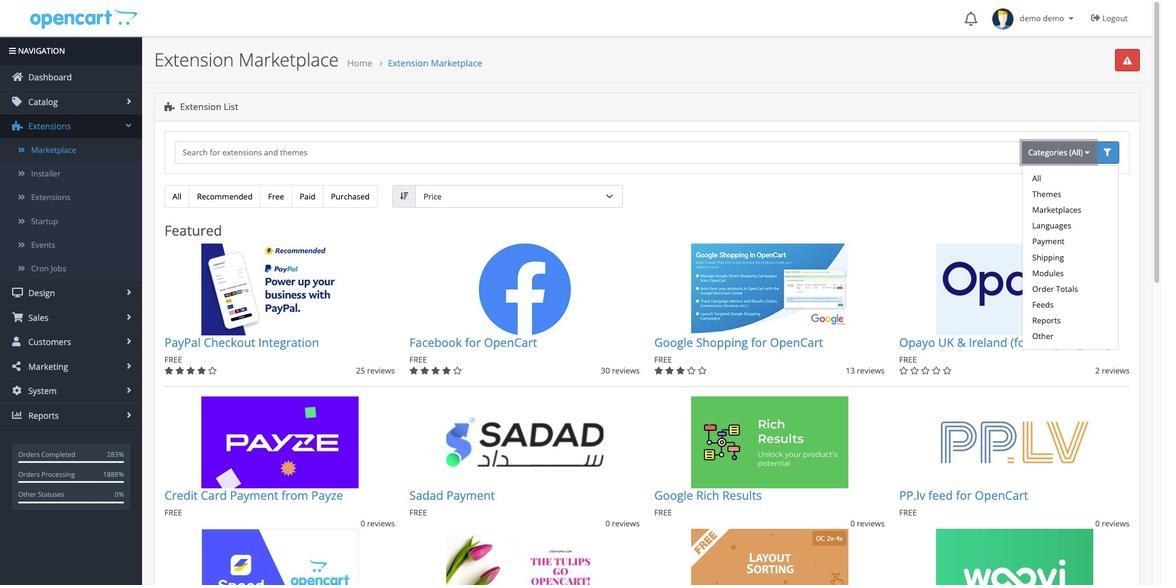 Task type: describe. For each thing, give the bounding box(es) containing it.
sadad payment link
[[410, 488, 495, 504]]

opencart inside facebook for opencart free
[[484, 335, 538, 351]]

opayo uk & ireland (formerly sage pay) image
[[937, 244, 1094, 336]]

orders processing
[[18, 470, 75, 479]]

extension right the home
[[388, 57, 429, 69]]

other link
[[1023, 329, 1119, 345]]

1 star image from the left
[[176, 368, 184, 376]]

extension up extension list
[[154, 47, 234, 72]]

puzzle piece image for extension list
[[165, 102, 175, 112]]

languages
[[1033, 220, 1072, 231]]

&
[[958, 335, 966, 351]]

for for pp.lv feed for opencart
[[957, 488, 973, 504]]

google for google shopping for opencart
[[655, 335, 694, 351]]

modules link
[[1023, 266, 1119, 281]]

9 star image from the left
[[922, 368, 931, 376]]

credit card payment from payze free
[[165, 488, 343, 519]]

5 star image from the left
[[442, 368, 451, 376]]

uk
[[939, 335, 955, 351]]

design
[[26, 288, 55, 299]]

system link
[[0, 380, 142, 404]]

paypal checkout integration link
[[165, 335, 319, 351]]

catalog link
[[0, 90, 142, 114]]

Search for extensions and themes text field
[[175, 141, 1024, 164]]

reviews for credit card payment from payze
[[367, 519, 395, 530]]

3 star image from the left
[[208, 368, 217, 376]]

facebook
[[410, 335, 462, 351]]

5 star image from the left
[[453, 368, 462, 376]]

customers
[[26, 337, 71, 348]]

free inside sadad payment free
[[410, 508, 427, 519]]

installer
[[31, 168, 61, 179]]

order
[[1033, 284, 1055, 295]]

13
[[847, 366, 856, 377]]

marketplaces
[[1033, 205, 1082, 215]]

marketing link
[[0, 355, 142, 379]]

feeds link
[[1023, 297, 1119, 313]]

filter image
[[1104, 149, 1112, 157]]

shipping link
[[1023, 250, 1119, 266]]

4 star image from the left
[[421, 368, 429, 376]]

opayo uk & ireland (formerly sage pay) free
[[900, 335, 1117, 366]]

events
[[31, 239, 55, 250]]

customers link
[[0, 331, 142, 355]]

facebook for opencart image
[[446, 244, 604, 336]]

opencart image
[[29, 7, 138, 29]]

0 vertical spatial extensions
[[26, 121, 71, 132]]

paypal checkout integration free
[[165, 335, 319, 366]]

order totals link
[[1023, 281, 1119, 297]]

google rich results free
[[655, 488, 762, 519]]

free link
[[260, 185, 292, 208]]

statuses
[[38, 490, 64, 500]]

results
[[723, 488, 762, 504]]

bitcoin payments by speed image
[[201, 530, 359, 586]]

sadad payment image
[[446, 397, 604, 489]]

themes
[[1033, 189, 1062, 200]]

free inside "credit card payment from payze free"
[[165, 508, 182, 519]]

0%
[[115, 490, 124, 500]]

all themes marketplaces languages payment shipping modules order totals feeds reports other
[[1033, 173, 1082, 342]]

logout link
[[1083, 0, 1141, 36]]

facebook for opencart link
[[410, 335, 538, 351]]

credit card payment from payze link
[[165, 488, 343, 504]]

orders for orders completed
[[18, 450, 40, 459]]

demo demo
[[1014, 13, 1067, 24]]

completed
[[41, 450, 76, 459]]

2 0 from the left
[[606, 519, 610, 530]]

2
[[1096, 366, 1101, 377]]

payment inside all themes marketplaces languages payment shipping modules order totals feeds reports other
[[1033, 236, 1065, 247]]

pp.lv feed for opencart link
[[900, 488, 1029, 504]]

2 star image from the left
[[186, 368, 195, 376]]

0 for opencart
[[1096, 519, 1101, 530]]

0 horizontal spatial reports link
[[0, 404, 142, 428]]

feed
[[929, 488, 954, 504]]

shipping
[[1033, 252, 1065, 263]]

1 vertical spatial other
[[18, 490, 36, 500]]

pp.lv feed for opencart free
[[900, 488, 1029, 519]]

all link for themes
[[1023, 170, 1119, 186]]

design link
[[0, 281, 142, 305]]

chart bar image
[[12, 411, 23, 421]]

free inside facebook for opencart free
[[410, 355, 427, 366]]

reviews for opayo uk & ireland (formerly sage pay)
[[1103, 366, 1130, 377]]

cron jobs link
[[0, 257, 142, 281]]

2 0 reviews from the left
[[606, 519, 640, 530]]

sort amount down image
[[401, 193, 408, 201]]

1 horizontal spatial marketplace
[[239, 47, 339, 72]]

google shopping for opencart free
[[655, 335, 824, 366]]

all link for recommended
[[165, 185, 190, 208]]

from
[[282, 488, 309, 504]]

credit
[[165, 488, 198, 504]]

3 star image from the left
[[410, 368, 419, 376]]

google shopping for opencart image
[[691, 244, 849, 336]]

paid link
[[292, 185, 324, 208]]

startup link
[[0, 210, 142, 233]]

sadad
[[410, 488, 444, 504]]

payze
[[312, 488, 343, 504]]

2 reviews
[[1096, 366, 1130, 377]]

cron jobs
[[31, 263, 66, 274]]

1 vertical spatial reports
[[26, 410, 59, 422]]

opayo uk & ireland (formerly sage pay) link
[[900, 335, 1117, 351]]

13 reviews
[[847, 366, 885, 377]]

6 star image from the left
[[666, 368, 675, 376]]

9 star image from the left
[[698, 368, 707, 376]]

tag image
[[12, 97, 23, 106]]

credit card and bank payments - by cointopay.com image
[[446, 530, 604, 586]]

reviews for facebook for opencart
[[612, 366, 640, 377]]

marketplace link
[[0, 139, 142, 162]]

rich
[[697, 488, 720, 504]]

shopping cart image
[[12, 313, 23, 322]]

navigation
[[16, 45, 65, 56]]

share alt image
[[12, 362, 23, 372]]

bell image
[[965, 11, 978, 26]]

other inside all themes marketplaces languages payment shipping modules order totals feeds reports other
[[1033, 331, 1054, 342]]

credit card payment from payze image
[[201, 397, 359, 489]]

all for all themes marketplaces languages payment shipping modules order totals feeds reports other
[[1033, 173, 1042, 184]]

categories (all)
[[1029, 147, 1086, 158]]

startup
[[31, 216, 58, 227]]

other statuses
[[18, 490, 64, 500]]

2 demo from the left
[[1044, 13, 1065, 24]]

cog image
[[12, 386, 23, 396]]

totals
[[1057, 284, 1079, 295]]

google for google rich results
[[655, 488, 694, 504]]

recommended link
[[189, 185, 261, 208]]

home link
[[347, 57, 373, 69]]

caret down image for categories (all)
[[1086, 149, 1091, 157]]

reviews for paypal checkout integration
[[367, 366, 395, 377]]

categories
[[1029, 147, 1068, 158]]

modules
[[1033, 268, 1065, 279]]

8 star image from the left
[[688, 368, 696, 376]]

catalog
[[26, 96, 58, 108]]

0 for from
[[361, 519, 365, 530]]

paypal
[[165, 335, 201, 351]]



Task type: locate. For each thing, give the bounding box(es) containing it.
payment right card
[[230, 488, 279, 504]]

0 horizontal spatial reports
[[26, 410, 59, 422]]

for for google shopping for opencart
[[752, 335, 768, 351]]

puzzle piece image
[[165, 102, 175, 112], [12, 121, 23, 131]]

extension list
[[178, 101, 239, 113]]

0 horizontal spatial caret down image
[[1067, 15, 1077, 22]]

puzzle piece image down tag icon
[[12, 121, 23, 131]]

2 star image from the left
[[197, 368, 206, 376]]

reports down feeds
[[1033, 315, 1062, 326]]

1 0 from the left
[[361, 519, 365, 530]]

1 horizontal spatial other
[[1033, 331, 1054, 342]]

0 horizontal spatial extension marketplace
[[154, 47, 339, 72]]

1 extensions link from the top
[[0, 115, 142, 139]]

free inside "opayo uk & ireland (formerly sage pay) free"
[[900, 355, 918, 366]]

1 vertical spatial extensions link
[[0, 186, 142, 210]]

payment up shipping at the top
[[1033, 236, 1065, 247]]

1 vertical spatial reports link
[[0, 404, 142, 428]]

7 star image from the left
[[900, 368, 909, 376]]

integration
[[259, 335, 319, 351]]

reviews for pp.lv feed for opencart
[[1103, 519, 1130, 530]]

user image
[[12, 337, 23, 347]]

list
[[224, 101, 239, 113]]

languages link
[[1023, 218, 1119, 234]]

marketing
[[26, 361, 68, 373]]

system
[[26, 386, 57, 397]]

bars image
[[9, 47, 16, 55]]

1 orders from the top
[[18, 450, 40, 459]]

sales link
[[0, 306, 142, 330]]

free inside google shopping for opencart free
[[655, 355, 672, 366]]

0 vertical spatial caret down image
[[1067, 15, 1077, 22]]

caret down image for demo demo
[[1067, 15, 1077, 22]]

1 horizontal spatial extension marketplace
[[388, 57, 483, 69]]

1 vertical spatial caret down image
[[1086, 149, 1091, 157]]

logout
[[1103, 13, 1129, 24]]

google inside google rich results free
[[655, 488, 694, 504]]

extensions down installer at the left of the page
[[31, 192, 71, 203]]

opencart for google
[[771, 335, 824, 351]]

1 vertical spatial orders
[[18, 470, 40, 479]]

home image
[[12, 72, 23, 82]]

installer link
[[0, 162, 142, 186]]

orders
[[18, 450, 40, 459], [18, 470, 40, 479]]

1 horizontal spatial payment
[[447, 488, 495, 504]]

all up themes
[[1033, 173, 1042, 184]]

recommended
[[197, 191, 253, 202]]

1 star image from the left
[[165, 368, 173, 376]]

dashboard
[[26, 72, 72, 83]]

reviews for google rich results
[[858, 519, 885, 530]]

extensions link down installer at the left of the page
[[0, 186, 142, 210]]

25 reviews
[[356, 366, 395, 377]]

sage
[[1065, 335, 1091, 351]]

1 horizontal spatial demo
[[1044, 13, 1065, 24]]

marketplaces link
[[1023, 202, 1119, 218]]

google inside google shopping for opencart free
[[655, 335, 694, 351]]

0 reviews for free
[[851, 519, 885, 530]]

payment
[[1033, 236, 1065, 247], [230, 488, 279, 504], [447, 488, 495, 504]]

extensions link down catalog link
[[0, 115, 142, 139]]

25
[[356, 366, 365, 377]]

1 horizontal spatial all
[[1033, 173, 1042, 184]]

extensions down catalog
[[26, 121, 71, 132]]

extension left list
[[180, 101, 222, 113]]

paypal checkout integration image
[[201, 244, 359, 336]]

8 star image from the left
[[911, 368, 920, 376]]

google shopping for opencart link
[[655, 335, 824, 351]]

extensions link
[[0, 115, 142, 139], [0, 186, 142, 210]]

puzzle piece image inside extensions link
[[12, 121, 23, 131]]

(all)
[[1070, 147, 1084, 158]]

4 0 from the left
[[1096, 519, 1101, 530]]

0 vertical spatial other
[[1033, 331, 1054, 342]]

cron
[[31, 263, 49, 274]]

sign out alt image
[[1092, 13, 1101, 22]]

2 horizontal spatial payment
[[1033, 236, 1065, 247]]

shopping
[[697, 335, 749, 351]]

extension
[[154, 47, 234, 72], [388, 57, 429, 69], [180, 101, 222, 113]]

caret down image
[[1067, 15, 1077, 22], [1086, 149, 1091, 157]]

0 horizontal spatial other
[[18, 490, 36, 500]]

other
[[1033, 331, 1054, 342], [18, 490, 36, 500]]

4 star image from the left
[[432, 368, 440, 376]]

1 google from the top
[[655, 335, 694, 351]]

payment inside "credit card payment from payze free"
[[230, 488, 279, 504]]

all up featured
[[173, 191, 182, 202]]

6 star image from the left
[[655, 368, 664, 376]]

demo right demo demo icon
[[1021, 13, 1042, 24]]

caret down image inside categories (all) dropdown button
[[1086, 149, 1091, 157]]

3 0 from the left
[[851, 519, 856, 530]]

google rich results image
[[691, 397, 849, 489]]

1 horizontal spatial for
[[752, 335, 768, 351]]

1 vertical spatial google
[[655, 488, 694, 504]]

demo demo image
[[993, 8, 1014, 30]]

demo
[[1021, 13, 1042, 24], [1044, 13, 1065, 24]]

2 orders from the top
[[18, 470, 40, 479]]

0 vertical spatial puzzle piece image
[[165, 102, 175, 112]]

10 star image from the left
[[944, 368, 952, 376]]

reports inside all themes marketplaces languages payment shipping modules order totals feeds reports other
[[1033, 315, 1062, 326]]

themes link
[[1023, 186, 1119, 202]]

0 reviews for opencart
[[1096, 519, 1130, 530]]

0 reviews
[[361, 519, 395, 530], [606, 519, 640, 530], [851, 519, 885, 530], [1096, 519, 1130, 530]]

puzzle piece image for extensions
[[12, 121, 23, 131]]

featured
[[165, 221, 222, 240]]

card
[[201, 488, 227, 504]]

30 reviews
[[601, 366, 640, 377]]

google left 'shopping'
[[655, 335, 694, 351]]

orders up other statuses
[[18, 470, 40, 479]]

for right 'shopping'
[[752, 335, 768, 351]]

free inside google rich results free
[[655, 508, 672, 519]]

extension marketplace
[[154, 47, 339, 72], [388, 57, 483, 69]]

30
[[601, 366, 610, 377]]

2 horizontal spatial marketplace
[[431, 57, 483, 69]]

1 horizontal spatial all link
[[1023, 170, 1119, 186]]

pp.lv feed for opencart image
[[937, 397, 1094, 489]]

signature hash does not match! image
[[1124, 57, 1133, 65]]

1 demo from the left
[[1021, 13, 1042, 24]]

orders for orders processing
[[18, 470, 40, 479]]

opencart inside pp.lv feed for opencart free
[[976, 488, 1029, 504]]

reports link up sage
[[1023, 313, 1119, 329]]

other down feeds
[[1033, 331, 1054, 342]]

for right facebook
[[465, 335, 481, 351]]

7 star image from the left
[[677, 368, 685, 376]]

ireland
[[970, 335, 1008, 351]]

feeds
[[1033, 300, 1055, 311]]

0 vertical spatial reports link
[[1023, 313, 1119, 329]]

1888%
[[103, 470, 124, 479]]

10 star image from the left
[[933, 368, 941, 376]]

2 horizontal spatial opencart
[[976, 488, 1029, 504]]

all link
[[1023, 170, 1119, 186], [165, 185, 190, 208]]

desktop image
[[12, 288, 23, 298]]

0 for free
[[851, 519, 856, 530]]

free
[[165, 355, 182, 366], [410, 355, 427, 366], [655, 355, 672, 366], [900, 355, 918, 366], [165, 508, 182, 519], [410, 508, 427, 519], [655, 508, 672, 519], [900, 508, 918, 519]]

google
[[655, 335, 694, 351], [655, 488, 694, 504]]

0 horizontal spatial all
[[173, 191, 182, 202]]

0 vertical spatial all
[[1033, 173, 1042, 184]]

caret down image left the sign out alt "icon"
[[1067, 15, 1077, 22]]

for inside google shopping for opencart free
[[752, 335, 768, 351]]

0 horizontal spatial puzzle piece image
[[12, 121, 23, 131]]

processing
[[41, 470, 75, 479]]

0 horizontal spatial marketplace
[[31, 145, 76, 156]]

1 horizontal spatial caret down image
[[1086, 149, 1091, 157]]

1 horizontal spatial puzzle piece image
[[165, 102, 175, 112]]

demo left the sign out alt "icon"
[[1044, 13, 1065, 24]]

google left rich
[[655, 488, 694, 504]]

0 vertical spatial google
[[655, 335, 694, 351]]

marketplace inside marketplace link
[[31, 145, 76, 156]]

puzzle piece image left extension list
[[165, 102, 175, 112]]

pay)
[[1094, 335, 1117, 351]]

payment link
[[1023, 234, 1119, 250]]

free inside pp.lv feed for opencart free
[[900, 508, 918, 519]]

all link up featured
[[165, 185, 190, 208]]

reports down system
[[26, 410, 59, 422]]

opencart inside google shopping for opencart free
[[771, 335, 824, 351]]

2 google from the top
[[655, 488, 694, 504]]

sadad payment free
[[410, 488, 495, 519]]

jobs
[[51, 263, 66, 274]]

reports link down system link
[[0, 404, 142, 428]]

reports
[[1033, 315, 1062, 326], [26, 410, 59, 422]]

0 vertical spatial orders
[[18, 450, 40, 459]]

woovi pix para opencart image
[[937, 530, 1094, 586]]

1 vertical spatial extensions
[[31, 192, 71, 203]]

reviews for google shopping for opencart
[[858, 366, 885, 377]]

0 horizontal spatial all link
[[165, 185, 190, 208]]

0 horizontal spatial payment
[[230, 488, 279, 504]]

for inside pp.lv feed for opencart free
[[957, 488, 973, 504]]

0 reviews for from
[[361, 519, 395, 530]]

2 extensions link from the top
[[0, 186, 142, 210]]

for right feed
[[957, 488, 973, 504]]

(formerly
[[1011, 335, 1062, 351]]

1 vertical spatial all
[[173, 191, 182, 202]]

1 horizontal spatial opencart
[[771, 335, 824, 351]]

2 horizontal spatial for
[[957, 488, 973, 504]]

free
[[268, 191, 284, 202]]

1 0 reviews from the left
[[361, 519, 395, 530]]

all link down the (all)
[[1023, 170, 1119, 186]]

free inside "paypal checkout integration free"
[[165, 355, 182, 366]]

orders completed
[[18, 450, 76, 459]]

4 0 reviews from the left
[[1096, 519, 1130, 530]]

payment right 'sadad'
[[447, 488, 495, 504]]

purchased link
[[323, 185, 378, 208]]

facebook for opencart free
[[410, 335, 538, 366]]

0 vertical spatial reports
[[1033, 315, 1062, 326]]

categories (all) button
[[1023, 141, 1097, 164]]

3 0 reviews from the left
[[851, 519, 885, 530]]

0 horizontal spatial demo
[[1021, 13, 1042, 24]]

star image
[[165, 368, 173, 376], [197, 368, 206, 376], [208, 368, 217, 376], [421, 368, 429, 376], [453, 368, 462, 376], [655, 368, 664, 376], [900, 368, 909, 376], [911, 368, 920, 376], [922, 368, 931, 376], [933, 368, 941, 376]]

other left statuses
[[18, 490, 36, 500]]

demo demo link
[[987, 0, 1083, 36]]

star image
[[176, 368, 184, 376], [186, 368, 195, 376], [410, 368, 419, 376], [432, 368, 440, 376], [442, 368, 451, 376], [666, 368, 675, 376], [677, 368, 685, 376], [688, 368, 696, 376], [698, 368, 707, 376], [944, 368, 952, 376]]

0 horizontal spatial for
[[465, 335, 481, 351]]

pp.lv
[[900, 488, 926, 504]]

checkout
[[204, 335, 256, 351]]

reports link
[[1023, 313, 1119, 329], [0, 404, 142, 428]]

dashboard link
[[0, 65, 142, 89]]

opencart for pp.lv
[[976, 488, 1029, 504]]

opencart
[[484, 335, 538, 351], [771, 335, 824, 351], [976, 488, 1029, 504]]

all inside all themes marketplaces languages payment shipping modules order totals feeds reports other
[[1033, 173, 1042, 184]]

283%
[[107, 450, 124, 459]]

orders up orders processing
[[18, 450, 40, 459]]

for
[[465, 335, 481, 351], [752, 335, 768, 351], [957, 488, 973, 504]]

purchased
[[331, 191, 370, 202]]

1 vertical spatial puzzle piece image
[[12, 121, 23, 131]]

sales
[[26, 312, 49, 324]]

1 horizontal spatial reports link
[[1023, 313, 1119, 329]]

all for all
[[173, 191, 182, 202]]

layout sorting - drag and drop sorting modules i.. image
[[691, 530, 849, 586]]

reviews for sadad payment
[[612, 519, 640, 530]]

0
[[361, 519, 365, 530], [606, 519, 610, 530], [851, 519, 856, 530], [1096, 519, 1101, 530]]

0 horizontal spatial opencart
[[484, 335, 538, 351]]

0 vertical spatial extensions link
[[0, 115, 142, 139]]

caret down image right the (all)
[[1086, 149, 1091, 157]]

for inside facebook for opencart free
[[465, 335, 481, 351]]

payment inside sadad payment free
[[447, 488, 495, 504]]

1 horizontal spatial reports
[[1033, 315, 1062, 326]]



Task type: vqa. For each thing, say whether or not it's contained in the screenshot.
2452
no



